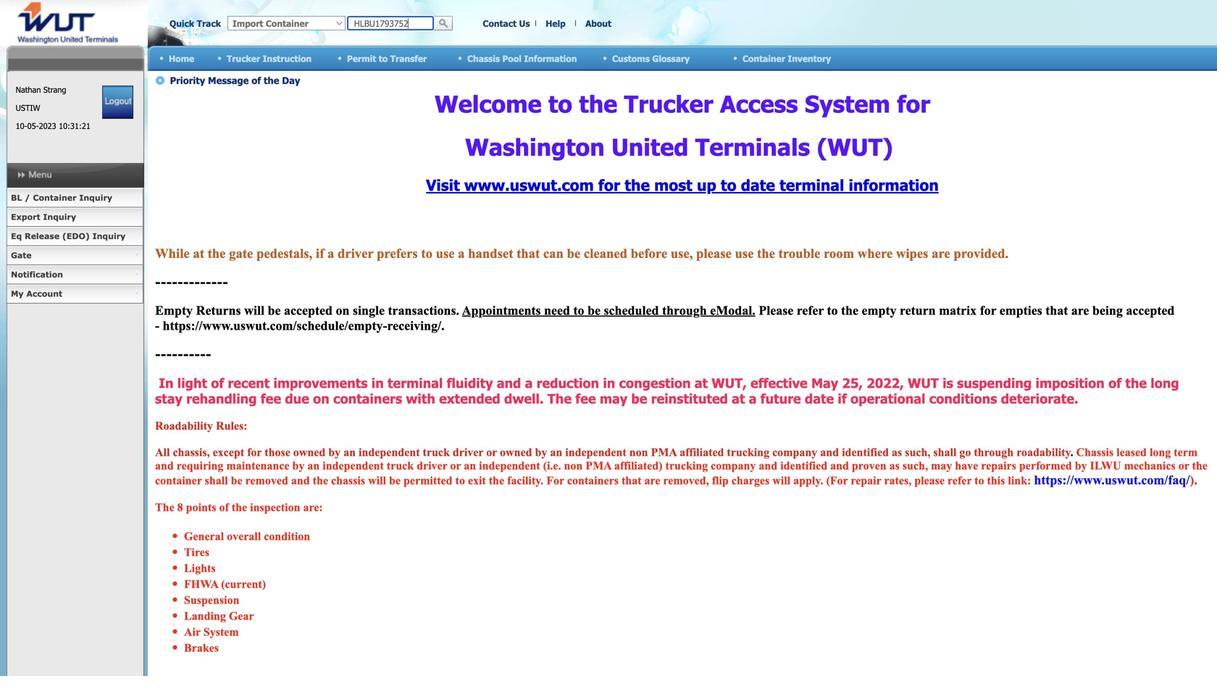 Task type: vqa. For each thing, say whether or not it's contained in the screenshot.
:
no



Task type: describe. For each thing, give the bounding box(es) containing it.
(edo)
[[62, 231, 90, 241]]

trucker
[[227, 53, 260, 64]]

my account link
[[7, 284, 143, 304]]

bl
[[11, 193, 22, 203]]

contact us
[[483, 18, 530, 28]]

about
[[586, 18, 612, 28]]

quick
[[170, 18, 194, 28]]

/
[[25, 193, 30, 203]]

home
[[169, 53, 194, 64]]

notification link
[[7, 265, 143, 284]]

track
[[197, 18, 221, 28]]

contact us link
[[483, 18, 530, 28]]

nathan strang
[[16, 85, 66, 95]]

strang
[[43, 85, 66, 95]]

quick track
[[170, 18, 221, 28]]

05-
[[27, 121, 39, 131]]

information
[[524, 53, 577, 64]]

my
[[11, 289, 24, 299]]

trucker instruction
[[227, 53, 312, 64]]

contact
[[483, 18, 517, 28]]

10:31:21
[[59, 121, 91, 131]]

permit
[[347, 53, 376, 64]]

eq release (edo) inquiry
[[11, 231, 126, 241]]

10-05-2023 10:31:21
[[16, 121, 91, 131]]



Task type: locate. For each thing, give the bounding box(es) containing it.
export inquiry link
[[7, 208, 143, 227]]

chassis
[[467, 53, 500, 64]]

bl / container inquiry
[[11, 193, 112, 203]]

0 vertical spatial container
[[743, 53, 785, 64]]

to
[[379, 53, 388, 64]]

inquiry for container
[[79, 193, 112, 203]]

glossary
[[652, 53, 690, 64]]

inquiry for (edo)
[[92, 231, 126, 241]]

None text field
[[347, 16, 434, 30]]

2023
[[39, 121, 56, 131]]

1 vertical spatial container
[[33, 193, 76, 203]]

0 horizontal spatial container
[[33, 193, 76, 203]]

inquiry down bl / container inquiry
[[43, 212, 76, 222]]

bl / container inquiry link
[[7, 188, 143, 208]]

0 vertical spatial inquiry
[[79, 193, 112, 203]]

inquiry up export inquiry link
[[79, 193, 112, 203]]

chassis pool information
[[467, 53, 577, 64]]

eq
[[11, 231, 22, 241]]

notification
[[11, 270, 63, 279]]

help link
[[546, 18, 566, 28]]

permit to transfer
[[347, 53, 427, 64]]

help
[[546, 18, 566, 28]]

container left 'inventory'
[[743, 53, 785, 64]]

1 horizontal spatial container
[[743, 53, 785, 64]]

1 vertical spatial inquiry
[[43, 212, 76, 222]]

inquiry
[[79, 193, 112, 203], [43, 212, 76, 222], [92, 231, 126, 241]]

inventory
[[788, 53, 831, 64]]

gate link
[[7, 246, 143, 265]]

eq release (edo) inquiry link
[[7, 227, 143, 246]]

ustiw
[[16, 103, 40, 113]]

transfer
[[390, 53, 427, 64]]

release
[[25, 231, 60, 241]]

container
[[743, 53, 785, 64], [33, 193, 76, 203]]

about link
[[586, 18, 612, 28]]

10-
[[16, 121, 27, 131]]

customs
[[612, 53, 650, 64]]

export
[[11, 212, 40, 222]]

customs glossary
[[612, 53, 690, 64]]

instruction
[[263, 53, 312, 64]]

inquiry right (edo) on the top left of page
[[92, 231, 126, 241]]

account
[[26, 289, 62, 299]]

pool
[[503, 53, 522, 64]]

login image
[[102, 86, 133, 119]]

2 vertical spatial inquiry
[[92, 231, 126, 241]]

nathan
[[16, 85, 41, 95]]

container up export inquiry
[[33, 193, 76, 203]]

gate
[[11, 250, 32, 260]]

my account
[[11, 289, 62, 299]]

us
[[519, 18, 530, 28]]

container inventory
[[743, 53, 831, 64]]

export inquiry
[[11, 212, 76, 222]]



